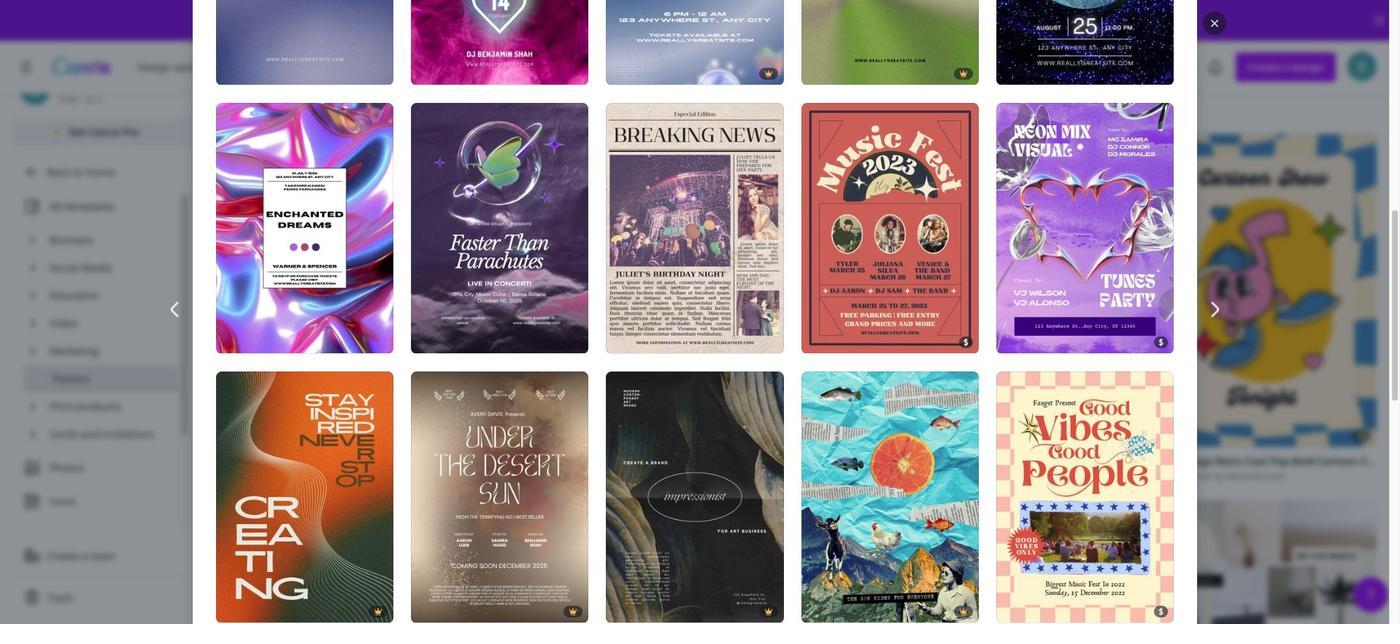 Task type: vqa. For each thing, say whether or not it's contained in the screenshot.


Task type: describe. For each thing, give the bounding box(es) containing it.
dinner
[[625, 436, 657, 450]]

brown minimalist scrapbook personal profile all about me poster image
[[917, 0, 1138, 81]]

invitations
[[102, 427, 154, 441]]

by inside brown minimalist scrapbook personal profile all about me poster poster by noisy frame
[[976, 104, 987, 117]]

create a team
[[47, 549, 115, 563]]

frame
[[1015, 104, 1041, 117]]

black white minimalist calligraphy welcome wedding sign poster image
[[1156, 0, 1377, 81]]

me inside brown minimalist scrapbook personal profile all about me poster poster by noisy frame
[[1221, 88, 1236, 102]]

cartoon
[[1318, 454, 1358, 468]]

beige retro cool pop bold cartoon characte link
[[1185, 454, 1400, 470]]

black white minimalist calligraphy welcome link
[[1185, 88, 1400, 104]]

poster inside the black minimalist christmas eve dinner party poster poster by yellow bananas
[[469, 452, 497, 465]]

me inside beige collage personal scrapbook all about me poster poster by nassyart
[[928, 436, 943, 450]]

art
[[1029, 470, 1043, 483]]

scrapbook inside beige collage personal scrapbook all about me poster poster by nassyart
[[823, 436, 876, 450]]

by inside the white orange gradient photocentric music festival poster poster by logo and art / vibrant design resources
[[976, 470, 987, 483]]

brown creative vintage rustic motivational quote poster image
[[440, 0, 661, 81]]

white inside black white minimalist calligraphy welcome poster by designs for makers
[[1215, 88, 1244, 102]]

brown minimalist scrapbook personal profile all about me poster poster by noisy frame
[[946, 88, 1271, 117]]

mica
[[750, 86, 770, 99]]

and for cards
[[81, 427, 99, 441]]

$ for khaki and red vintage creative music concert announcement poster image
[[1158, 606, 1163, 617]]

welcome
[[1360, 88, 1400, 102]]

navy and white modern business workshop poster image
[[202, 0, 423, 59]]

brown illustrated fall festival poster poster by mica crocce - creare dg
[[708, 70, 890, 99]]

retro
[[1215, 454, 1242, 468]]

crocce
[[772, 86, 802, 99]]

by inside brown illustrated fall festival poster poster by mica crocce - creare dg
[[737, 86, 748, 99]]

poster by antler link
[[231, 448, 423, 463]]

noisy
[[989, 104, 1012, 117]]

education
[[50, 288, 100, 302]]

0 vertical spatial canva
[[552, 13, 584, 27]]

1 horizontal spatial pro
[[586, 13, 604, 27]]

back to home link
[[12, 158, 190, 187]]

feature
[[616, 106, 653, 120]]

get canva pro button
[[12, 118, 190, 146]]

posters
[[53, 372, 90, 385]]

all inside beige collage personal scrapbook all about me poster poster by nassyart
[[879, 436, 892, 450]]

dark blue retro dreamy night party poster image
[[996, 0, 1174, 84]]

off
[[535, 13, 550, 27]]

dg
[[840, 86, 853, 99]]

limited
[[719, 13, 756, 27]]

black white green tactile psychedelic music portrait psychedelic poster image
[[411, 103, 588, 354]]

and inside the white orange gradient photocentric music festival poster poster by logo and art / vibrant design resources
[[1011, 470, 1027, 483]]

print-
[[379, 106, 406, 120]]

to inside blue memphis how to get out from comfort zone poster poster by antler
[[329, 433, 339, 447]]

the
[[624, 13, 641, 27]]

antler
[[273, 449, 299, 461]]

brown for brown creative vintage rustic motivational quote poster
[[469, 88, 501, 102]]

illustrated
[[742, 70, 794, 84]]

color
[[760, 106, 787, 120]]

by inside navy and white modern business workshop poster poster by berty images
[[260, 83, 271, 95]]

blue purple gradient galaxy party poster image
[[606, 0, 783, 84]]

by inside blue memphis how to get out from comfort zone poster poster by antler
[[260, 449, 271, 461]]

dark modern trendy new exhibition of art poster image
[[606, 372, 783, 623]]

video link
[[44, 310, 170, 337]]

by inside the brown creative vintage rustic motivational quote poster poster by marissa abao's images
[[499, 104, 509, 117]]

products
[[76, 399, 121, 413]]

poster by logo and art / vibrant design resources link
[[946, 470, 1158, 484]]

home
[[86, 165, 115, 179]]

format
[[303, 106, 338, 120]]

all filters
[[231, 106, 278, 120]]

for
[[606, 13, 622, 27]]

minimalist inside black white minimalist calligraphy welcome poster by designs for makers
[[1246, 88, 1298, 102]]

quote
[[687, 88, 718, 102]]

0 horizontal spatial business
[[50, 233, 93, 247]]

icons
[[50, 494, 76, 508]]

poster by marissa abao's images link
[[469, 104, 661, 118]]

poster by berty images link
[[231, 82, 423, 97]]

yellow
[[512, 452, 539, 465]]

print-ready button
[[370, 99, 461, 128]]

by inside the black minimalist christmas eve dinner party poster poster by yellow bananas
[[499, 452, 509, 465]]

business link
[[44, 226, 170, 254]]

pro inside get canva pro button
[[122, 125, 139, 139]]

🎁
[[495, 13, 509, 27]]

brown creative vintage rustic motivational quote poster link
[[469, 87, 753, 104]]

black white minimalist calligraphy welcome poster by designs for makers
[[1185, 88, 1400, 117]]

workshop
[[399, 67, 449, 81]]

offer.
[[784, 13, 811, 27]]

maria
[[1227, 470, 1251, 483]]

photocentric
[[1062, 454, 1127, 468]]

scrapbook inside brown minimalist scrapbook personal profile all about me poster poster by noisy frame
[[1036, 88, 1089, 102]]

retro maroon aesthetic music and concert fest event calendar poster image
[[801, 103, 979, 354]]

media
[[82, 261, 112, 275]]

poster
[[689, 436, 721, 450]]

print products
[[50, 399, 121, 413]]

festival inside the white orange gradient photocentric music festival poster poster by logo and art / vibrant design resources
[[1162, 454, 1200, 468]]

party
[[660, 436, 686, 450]]

photos link
[[20, 454, 170, 482]]

white inside navy and white modern business workshop poster poster by berty images
[[280, 67, 309, 81]]

blue gray gradient minimalistic sale poster image
[[216, 0, 393, 84]]

business inside navy and white modern business workshop poster poster by berty images
[[353, 67, 397, 81]]

format button
[[294, 99, 364, 128]]

create a team button
[[12, 542, 190, 571]]

get canva pro
[[68, 125, 139, 139]]

brown for brown illustrated fall festival poster
[[708, 70, 740, 84]]

now
[[858, 13, 879, 27]]

social media link
[[44, 254, 170, 282]]

navy
[[231, 67, 256, 81]]

makers
[[1278, 104, 1309, 117]]

beige minimalist feminine collage introduction about me poster image
[[202, 479, 423, 624]]

beige collage personal scrapbook all about me poster image
[[679, 116, 900, 429]]

marketing
[[50, 344, 99, 358]]

beige collage personal scrapbook all about me poster poster by nassyart
[[708, 436, 978, 465]]

and for navy
[[259, 67, 277, 81]]

berty
[[273, 83, 296, 95]]

black minimalist christmas eve dinner party poster poster by yellow bananas
[[469, 436, 721, 465]]

pink and violet iridescent gradient metallic modern invitation show event poster image
[[216, 103, 393, 354]]

christmas
[[553, 436, 602, 450]]

cards
[[50, 427, 78, 441]]

all inside brown minimalist scrapbook personal profile all about me poster poster by noisy frame
[[1172, 88, 1185, 102]]

logo
[[989, 470, 1009, 483]]

beige for beige retro cool pop bold cartoon characte
[[1185, 454, 1213, 468]]

pop
[[1270, 454, 1290, 468]]

by inside black white minimalist calligraphy welcome poster by designs for makers
[[1215, 104, 1225, 117]]

about inside brown minimalist scrapbook personal profile all about me poster poster by noisy frame
[[1188, 88, 1218, 102]]

filters
[[246, 106, 278, 120]]

white orange gradient photocentric music festival poster poster by logo and art / vibrant design resources
[[946, 454, 1235, 483]]

poster by mica crocce - creare dg link
[[708, 86, 890, 100]]



Task type: locate. For each thing, give the bounding box(es) containing it.
trash
[[47, 591, 73, 605]]

poster by noisy frame link
[[946, 104, 1138, 118]]

0 horizontal spatial canva
[[89, 125, 119, 139]]

profile
[[1137, 88, 1170, 102]]

education link
[[44, 282, 170, 310]]

brown
[[708, 70, 740, 84], [469, 88, 501, 102], [946, 88, 979, 102]]

1 horizontal spatial images
[[576, 104, 606, 117]]

1 horizontal spatial festival
[[1162, 454, 1200, 468]]

🎁 50% off canva pro for the first 3 months. limited time offer. upgrade now .
[[495, 13, 881, 27]]

1 vertical spatial canva
[[89, 125, 119, 139]]

1 horizontal spatial canva
[[552, 13, 584, 27]]

months.
[[675, 13, 717, 27]]

by left logo
[[976, 470, 987, 483]]

0 horizontal spatial me
[[928, 436, 943, 450]]

about
[[1188, 88, 1218, 102], [894, 436, 925, 450]]

1 vertical spatial and
[[81, 427, 99, 441]]

1 horizontal spatial to
[[329, 433, 339, 447]]

colorful minimalist design process infographic poster image
[[679, 482, 900, 624]]

and right cards
[[81, 427, 99, 441]]

brown for brown minimalist scrapbook personal profile all about me poster
[[946, 88, 979, 102]]

green gray grainy gradient coming soon poster image
[[801, 0, 979, 84]]

0 vertical spatial images
[[298, 83, 328, 95]]

black minimalist christmas eve dinner party poster image
[[440, 134, 661, 429]]

blue and orange collage sky mountains animals poster image
[[801, 372, 979, 623]]

beige retro cool pop bold cartoon character poster image
[[1156, 134, 1377, 447]]

canva
[[552, 13, 584, 27], [89, 125, 119, 139]]

motivational
[[622, 88, 685, 102]]

None search field
[[699, 53, 1137, 82]]

marketing link
[[44, 337, 170, 365]]

minimalist
[[498, 436, 551, 450]]

to right "back"
[[73, 165, 83, 179]]

print-ready
[[379, 106, 434, 120]]

blue memphis how to get out from comfort zone poster poster by antler
[[231, 433, 513, 461]]

2 minimalist from the left
[[1246, 88, 1298, 102]]

brown illustrated fall festival poster link
[[708, 69, 890, 86]]

by down retro
[[1215, 470, 1225, 483]]

templates
[[65, 199, 115, 213]]

trash link
[[12, 583, 190, 613]]

0 horizontal spatial festival
[[817, 70, 855, 84]]

1 vertical spatial images
[[576, 104, 606, 117]]

images inside the brown creative vintage rustic motivational quote poster poster by marissa abao's images
[[576, 104, 606, 117]]

brown illustrated fall festival poster image
[[679, 0, 900, 63]]

festival inside brown illustrated fall festival poster poster by mica crocce - creare dg
[[817, 70, 855, 84]]

brown inside the brown creative vintage rustic motivational quote poster poster by marissa abao's images
[[469, 88, 501, 102]]

pro
[[586, 13, 604, 27], [122, 125, 139, 139]]

back
[[47, 165, 70, 179]]

blue memphis how to get out from comfort zone poster link
[[231, 432, 513, 448]]

by
[[260, 83, 271, 95], [737, 86, 748, 99], [499, 104, 509, 117], [976, 104, 987, 117], [1215, 104, 1225, 117], [260, 449, 271, 461], [499, 452, 509, 465], [737, 452, 748, 465], [976, 470, 987, 483], [1215, 470, 1225, 483]]

0 vertical spatial beige
[[708, 436, 735, 450]]

style
[[475, 106, 500, 120]]

out
[[362, 433, 380, 447]]

by inside beige retro cool pop bold cartoon characte poster by maria bouvier
[[1215, 470, 1225, 483]]

50%
[[511, 13, 533, 27]]

all inside button
[[231, 106, 244, 120]]

beige aesthetic moodboard photo collage vision board poster image
[[1156, 500, 1377, 624]]

brown inside brown minimalist scrapbook personal profile all about me poster poster by noisy frame
[[946, 88, 979, 102]]

1 vertical spatial about
[[894, 436, 925, 450]]

1 vertical spatial me
[[928, 436, 943, 450]]

0 horizontal spatial minimalist
[[981, 88, 1033, 102]]

by down collage
[[737, 452, 748, 465]]

$ for retro maroon aesthetic music and concert fest event calendar poster image
[[963, 337, 968, 348]]

1 horizontal spatial me
[[1221, 88, 1236, 102]]

black
[[469, 436, 496, 450]]

get
[[68, 125, 86, 139], [342, 433, 359, 447]]

scrapbook
[[1036, 88, 1089, 102], [823, 436, 876, 450]]

personal up poster by nassyart "link"
[[777, 436, 821, 450]]

0 horizontal spatial get
[[68, 125, 86, 139]]

0 vertical spatial me
[[1221, 88, 1236, 102]]

festival up dg
[[817, 70, 855, 84]]

team
[[90, 549, 115, 563]]

nassyart
[[750, 452, 788, 465]]

ready
[[406, 106, 434, 120]]

1 vertical spatial to
[[329, 433, 339, 447]]

brown creative vintage rustic motivational quote poster poster by marissa abao's images
[[469, 88, 753, 117]]

resources
[[1114, 470, 1158, 483]]

by left mica
[[737, 86, 748, 99]]

bouvier
[[1253, 470, 1286, 483]]

upgrade now button
[[813, 13, 879, 27]]

1 vertical spatial beige
[[1185, 454, 1213, 468]]

modern
[[311, 67, 350, 81]]

/
[[1045, 470, 1048, 483]]

1 horizontal spatial about
[[1188, 88, 1218, 102]]

1
[[97, 93, 102, 105]]

beige inside beige collage personal scrapbook all about me poster poster by nassyart
[[708, 436, 735, 450]]

1 horizontal spatial beige
[[1185, 454, 1213, 468]]

0 vertical spatial about
[[1188, 88, 1218, 102]]

all templates link
[[20, 193, 170, 220]]

1 vertical spatial business
[[50, 233, 93, 247]]

white inside the white orange gradient photocentric music festival poster poster by logo and art / vibrant design resources
[[946, 454, 975, 468]]

design
[[1084, 470, 1112, 483]]

0 horizontal spatial to
[[73, 165, 83, 179]]

1 horizontal spatial and
[[259, 67, 277, 81]]

1 horizontal spatial business
[[353, 67, 397, 81]]

minimalist inside brown minimalist scrapbook personal profile all about me poster poster by noisy frame
[[981, 88, 1033, 102]]

minimalist black and white mom definition poster image
[[917, 500, 1138, 624]]

abao's
[[546, 104, 574, 117]]

2 horizontal spatial brown
[[946, 88, 979, 102]]

business up 'social'
[[50, 233, 93, 247]]

minimalist
[[981, 88, 1033, 102], [1246, 88, 1298, 102]]

scrapbook up poster by noisy frame link
[[1036, 88, 1089, 102]]

1 vertical spatial get
[[342, 433, 359, 447]]

navy and white modern business workshop poster link
[[231, 66, 484, 82]]

creative
[[504, 88, 546, 102]]

1 horizontal spatial brown
[[708, 70, 740, 84]]

personal up •
[[58, 77, 102, 91]]

theme button
[[533, 99, 601, 128]]

3
[[667, 13, 673, 27]]

0 horizontal spatial personal
[[58, 77, 102, 91]]

1 horizontal spatial minimalist
[[1246, 88, 1298, 102]]

to
[[73, 165, 83, 179], [329, 433, 339, 447]]

2 horizontal spatial and
[[1011, 470, 1027, 483]]

orange
[[978, 454, 1014, 468]]

by left the designs
[[1215, 104, 1225, 117]]

style button
[[467, 99, 527, 128]]

personal
[[58, 77, 102, 91], [1091, 88, 1135, 102], [777, 436, 821, 450]]

0 vertical spatial business
[[353, 67, 397, 81]]

beige for beige collage personal scrapbook all about me poster
[[708, 436, 735, 450]]

from
[[383, 433, 407, 447]]

music
[[1130, 454, 1159, 468]]

0 horizontal spatial brown
[[469, 88, 501, 102]]

scrapbook up poster by nassyart "link"
[[823, 436, 876, 450]]

1 vertical spatial pro
[[122, 125, 139, 139]]

pink black valentines day party poster image
[[411, 0, 588, 84]]

pro up back to home link
[[122, 125, 139, 139]]

get down •
[[68, 125, 86, 139]]

minimalist up 'noisy'
[[981, 88, 1033, 102]]

by down 'memphis'
[[260, 449, 271, 461]]

business
[[353, 67, 397, 81], [50, 233, 93, 247]]

time
[[759, 13, 782, 27]]

0 horizontal spatial scrapbook
[[823, 436, 876, 450]]

brown inside brown illustrated fall festival poster poster by mica crocce - creare dg
[[708, 70, 740, 84]]

and left art
[[1011, 470, 1027, 483]]

0 vertical spatial to
[[73, 165, 83, 179]]

business up "print-"
[[353, 67, 397, 81]]

beige left retro
[[1185, 454, 1213, 468]]

poster by yellow bananas link
[[469, 452, 661, 466]]

1 vertical spatial white
[[1215, 88, 1244, 102]]

2 horizontal spatial white
[[1215, 88, 1244, 102]]

to up the poster by antler link on the bottom
[[329, 433, 339, 447]]

purple psychedelic party event poster image
[[996, 103, 1174, 354]]

0 horizontal spatial pro
[[122, 125, 139, 139]]

icons link
[[20, 488, 170, 515]]

1 vertical spatial festival
[[1162, 454, 1200, 468]]

0 vertical spatial scrapbook
[[1036, 88, 1089, 102]]

1 horizontal spatial scrapbook
[[1036, 88, 1089, 102]]

tan and brown desert adventure movie poster image
[[411, 372, 588, 623]]

poster inside black white minimalist calligraphy welcome poster by designs for makers
[[1185, 104, 1213, 117]]

canva inside button
[[89, 125, 119, 139]]

2 vertical spatial and
[[1011, 470, 1027, 483]]

price
[[694, 106, 719, 120]]

blue memphis how to get out from comfort zone poster image
[[202, 113, 423, 425]]

rustic
[[588, 88, 619, 102]]

0 horizontal spatial about
[[894, 436, 925, 450]]

0 vertical spatial pro
[[586, 13, 604, 27]]

black minimalist christmas eve dinner party poster link
[[469, 436, 721, 452]]

fall
[[797, 70, 814, 84]]

images inside navy and white modern business workshop poster poster by berty images
[[298, 83, 328, 95]]

cards and invitations
[[50, 427, 154, 441]]

pro left the for
[[586, 13, 604, 27]]

personal inside brown minimalist scrapbook personal profile all about me poster poster by noisy frame
[[1091, 88, 1135, 102]]

free
[[58, 93, 77, 105]]

0 horizontal spatial white
[[280, 67, 309, 81]]

1 vertical spatial scrapbook
[[823, 436, 876, 450]]

memphis
[[256, 433, 301, 447]]

beige and brown minimalist aesthetic personal profile about me poster image
[[440, 482, 661, 624]]

creare
[[810, 86, 838, 99]]

about inside beige collage personal scrapbook all about me poster poster by nassyart
[[894, 436, 925, 450]]

0 horizontal spatial images
[[298, 83, 328, 95]]

poster inside beige retro cool pop bold cartoon characte poster by maria bouvier
[[1185, 470, 1213, 483]]

black vintage newspaper birthday party poster image
[[606, 103, 783, 354]]

personal inside beige collage personal scrapbook all about me poster poster by nassyart
[[777, 436, 821, 450]]

print products link
[[44, 393, 170, 421]]

by left marissa
[[499, 104, 509, 117]]

social
[[50, 261, 79, 275]]

photos
[[50, 461, 84, 475]]

personal left "profile"
[[1091, 88, 1135, 102]]

1 horizontal spatial get
[[342, 433, 359, 447]]

images down rustic
[[576, 104, 606, 117]]

0 vertical spatial festival
[[817, 70, 855, 84]]

1 horizontal spatial personal
[[777, 436, 821, 450]]

khaki and red vintage creative music concert announcement poster image
[[996, 372, 1174, 623]]

by left yellow
[[499, 452, 509, 465]]

canva down 1
[[89, 125, 119, 139]]

top level navigation element
[[128, 53, 587, 82]]

by inside beige collage personal scrapbook all about me poster poster by nassyart
[[737, 452, 748, 465]]

0 vertical spatial white
[[280, 67, 309, 81]]

get left out
[[342, 433, 359, 447]]

poster by maria bouvier link
[[1185, 470, 1377, 484]]

designs
[[1227, 104, 1260, 117]]

poster by nassyart link
[[708, 452, 900, 466]]

by left berty
[[260, 83, 271, 95]]

for
[[1262, 104, 1276, 117]]

get inside button
[[68, 125, 86, 139]]

all inside 'link'
[[50, 199, 62, 213]]

white up the designs
[[1215, 88, 1244, 102]]

0 vertical spatial get
[[68, 125, 86, 139]]

get inside blue memphis how to get out from comfort zone poster poster by antler
[[342, 433, 359, 447]]

0 horizontal spatial beige
[[708, 436, 735, 450]]

white orange gradient photocentric music festival poster image
[[917, 134, 1138, 447]]

0 horizontal spatial and
[[81, 427, 99, 441]]

bananas
[[541, 452, 577, 465]]

.
[[879, 13, 881, 27]]

images down modern
[[298, 83, 328, 95]]

upgrade
[[813, 13, 856, 27]]

festival
[[817, 70, 855, 84], [1162, 454, 1200, 468]]

2 horizontal spatial personal
[[1091, 88, 1135, 102]]

by left 'noisy'
[[976, 104, 987, 117]]

1 horizontal spatial white
[[946, 454, 975, 468]]

0 vertical spatial and
[[259, 67, 277, 81]]

1 minimalist from the left
[[981, 88, 1033, 102]]

beige inside beige retro cool pop bold cartoon characte poster by maria bouvier
[[1185, 454, 1213, 468]]

white up berty
[[280, 67, 309, 81]]

beige left collage
[[708, 436, 735, 450]]

$ for the purple psychedelic party event poster "image"
[[1158, 337, 1163, 348]]

minimalist up the for
[[1246, 88, 1298, 102]]

cards and invitations link
[[44, 421, 170, 448]]

canva right off
[[552, 13, 584, 27]]

2 vertical spatial white
[[946, 454, 975, 468]]

white left "orange"
[[946, 454, 975, 468]]

festival right music
[[1162, 454, 1200, 468]]

and up berty
[[259, 67, 277, 81]]

color button
[[751, 99, 813, 128]]

free •
[[58, 93, 83, 105]]

and inside navy and white modern business workshop poster poster by berty images
[[259, 67, 277, 81]]

orange gray white modern typographic art inspirational/motivational quote poster image
[[216, 372, 393, 623]]

•
[[80, 93, 83, 105]]



